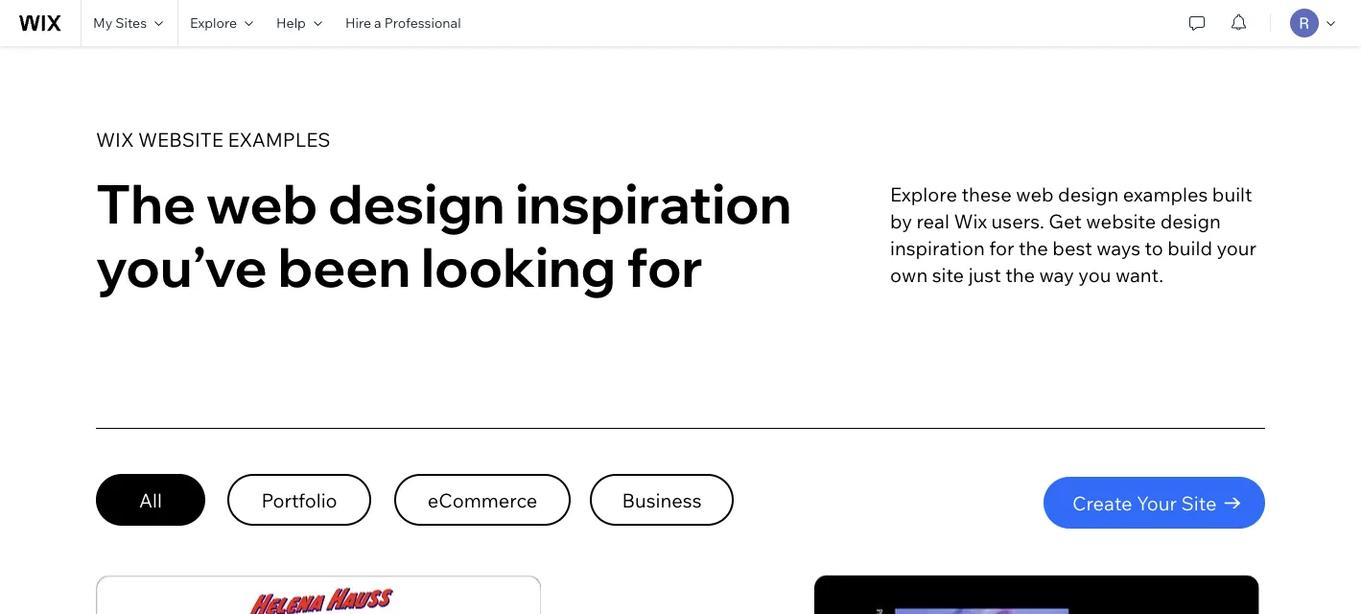 Task type: vqa. For each thing, say whether or not it's contained in the screenshot.
Sidebar element
no



Task type: locate. For each thing, give the bounding box(es) containing it.
hire
[[345, 14, 371, 31]]

a
[[374, 14, 382, 31]]

my
[[93, 14, 112, 31]]

my sites
[[93, 14, 147, 31]]

help button
[[265, 0, 334, 46]]

explore
[[190, 14, 237, 31]]

sites
[[116, 14, 147, 31]]



Task type: describe. For each thing, give the bounding box(es) containing it.
help
[[276, 14, 306, 31]]

professional
[[385, 14, 461, 31]]

hire a professional
[[345, 14, 461, 31]]

hire a professional link
[[334, 0, 473, 46]]



